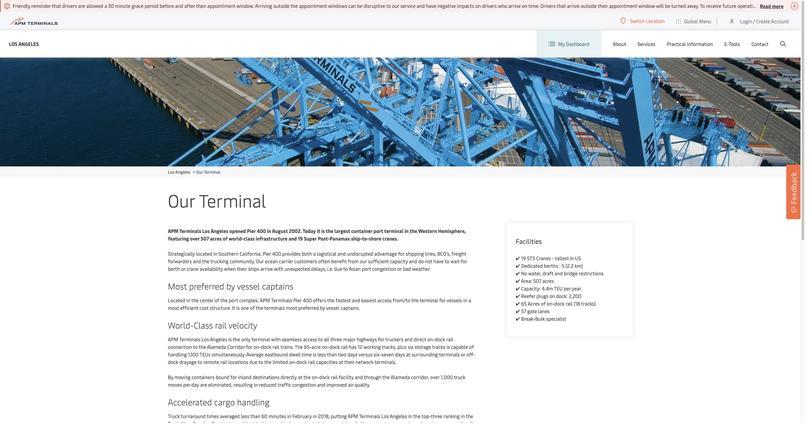 Task type: vqa. For each thing, say whether or not it's contained in the screenshot.
the rightmost over
yes



Task type: describe. For each thing, give the bounding box(es) containing it.
1 horizontal spatial arrive
[[509, 2, 521, 9]]

away. to
[[688, 2, 705, 9]]

traffic
[[278, 382, 291, 388]]

1 days from the left
[[348, 351, 358, 358]]

a inside strategically located in southern california, pier 400 provides both a logistical and undisrupted advantage for shipping lines, bco's, freight forwarders and the trucking community. our ocean carrier customers often benefit from our sufficient capacity and do not have to wait for berth or crane availability when their ships arrive with unexpected delays, i.e. due to asian port congestion or bad weather.
[[313, 250, 316, 257]]

super
[[304, 235, 317, 242]]

30
[[108, 2, 114, 9]]

western
[[419, 228, 437, 234]]

or down forwarders
[[181, 266, 186, 272]]

of inside apm terminals los angeles opened pier 400 in august 2002. today it is the largest container port terminal in the western hemisphere, featuring over 507 acres of world-class infrastructure and 19 super post-panamax ship-to-shore cranes.
[[223, 235, 228, 242]]

arriving
[[255, 2, 272, 9]]

logistical
[[317, 250, 337, 257]]

on- inside by moving containers bound for inland destinations directly at the on-dock rail facility and through the alameda corridor, over 1,000 truck moves per day are eliminated, resulting in reduced traffic congestion and improved air quality.
[[312, 374, 320, 381]]

in left 2018,
[[313, 413, 317, 420]]

sm
[[803, 2, 806, 9]]

capable
[[451, 344, 468, 350]]

in left western
[[405, 228, 409, 234]]

network
[[356, 359, 374, 365]]

rail down simultaneously. at the bottom of page
[[221, 359, 227, 365]]

limited
[[273, 359, 288, 365]]

close alert image
[[791, 2, 799, 10]]

truckers inside apm terminals los angeles is the only terminal with seamless access to all three major highways for truckers and direct on-dock rail connection to the alameda corridor for on-dock rail trains. the 65-acre on-dock rail has 12 working tracks, plus six storage tracks is capable of handling 1,100 teus simultaneously. average eastbound dwell time is less than two days versus six-seven days at surrounding terminals or off- dock drayage to remote rail locations due to the limited on-dock rail capacities at their network terminals.
[[386, 336, 404, 343]]

acres
[[528, 300, 540, 307]]

remote
[[204, 359, 219, 365]]

at inside by moving containers bound for inland destinations directly at the on-dock rail facility and through the alameda corridor, over 1,000 truck moves per day are eliminated, resulting in reduced traffic congestion and improved air quality.
[[298, 374, 303, 381]]

1 horizontal spatial our
[[196, 169, 203, 175]]

on- down dwell
[[289, 359, 297, 365]]

our inside strategically located in southern california, pier 400 provides both a logistical and undisrupted advantage for shipping lines, bco's, freight forwarders and the trucking community. our ocean carrier customers often benefit from our sufficient capacity and do not have to wait for berth or crane availability when their ships arrive with unexpected delays, i.e. due to asian port congestion or bad weather.
[[256, 258, 264, 265]]

wait
[[451, 258, 460, 265]]

12
[[358, 344, 363, 350]]

specialist
[[547, 315, 567, 322]]

a left 'dual
[[250, 421, 253, 423]]

my dashboard
[[559, 41, 590, 47]]

less inside truck turnaround times averaged less than 60 minutes in february in 2018, putting apm terminals los angeles in the top-three ranking in the port of los angeles. for truckers with a 'dual transaction', meaning to bring a container (either returning an empty or dropping an export load
[[241, 413, 249, 420]]

asian
[[349, 266, 361, 272]]

today
[[303, 228, 316, 234]]

bulk
[[536, 315, 545, 322]]

sufficient
[[368, 258, 389, 265]]

directly
[[281, 374, 297, 381]]

alameda inside apm terminals los angeles is the only terminal with seamless access to all three major highways for truckers and direct on-dock rail connection to the alameda corridor for on-dock rail trains. the 65-acre on-dock rail has 12 working tracks, plus six storage tracks is capable of handling 1,100 teus simultaneously. average eastbound dwell time is less than two days versus six-seven days at surrounding terminals or off- dock drayage to remote rail locations due to the limited on-dock rail capacities at their network terminals.
[[207, 344, 226, 350]]

port inside located in the center of the port complex, apm terminals pier 400 offers the fastest and easiest access from/to the terminal for vessels in a most efficient cost structure. it is one of the terminals most preferred by vessel captains.
[[229, 297, 238, 304]]

acres for capacity:
[[543, 278, 554, 284]]

1 vertical spatial terminal
[[199, 188, 266, 212]]

contact
[[752, 41, 769, 47]]

2 ✔ from the top
[[516, 263, 520, 269]]

offers
[[313, 297, 326, 304]]

water,
[[529, 270, 542, 277]]

and right service
[[417, 2, 425, 9]]

draft
[[543, 270, 554, 277]]

1,100
[[188, 351, 199, 358]]

moving
[[175, 374, 191, 381]]

the inside strategically located in southern california, pier 400 provides both a logistical and undisrupted advantage for shipping lines, bco's, freight forwarders and the trucking community. our ocean carrier customers often benefit from our sufficient capacity and do not have to wait for berth or crane availability when their ships arrive with unexpected delays, i.e. due to asian port congestion or bad weather.
[[202, 258, 210, 265]]

from/to
[[393, 297, 411, 304]]

or left sm
[[797, 2, 802, 9]]

located
[[196, 250, 212, 257]]

facility
[[339, 374, 354, 381]]

1 appointment from the left
[[207, 2, 236, 9]]

4 ✔ from the top
[[516, 278, 520, 284]]

pier inside located in the center of the port complex, apm terminals pier 400 offers the fastest and easiest access from/to the terminal for vessels in a most efficient cost structure. it is one of the terminals most preferred by vessel captains.
[[294, 297, 302, 304]]

berth
[[168, 266, 180, 272]]

future
[[723, 2, 737, 9]]

terminals inside located in the center of the port complex, apm terminals pier 400 offers the fastest and easiest access from/to the terminal for vessels in a most efficient cost structure. it is one of the terminals most preferred by vessel captains.
[[271, 297, 292, 304]]

with inside apm terminals los angeles is the only terminal with seamless access to all three major highways for truckers and direct on-dock rail connection to the alameda corridor for on-dock rail trains. the 65-acre on-dock rail has 12 working tracks, plus six storage tracks is capable of handling 1,100 teus simultaneously. average eastbound dwell time is less than two days versus six-seven days at surrounding terminals or off- dock drayage to remote rail locations due to the limited on-dock rail capacities at their network terminals.
[[271, 336, 281, 343]]

congestion inside by moving containers bound for inland destinations directly at the on-dock rail facility and through the alameda corridor, over 1,000 truck moves per day are eliminated, resulting in reduced traffic congestion and improved air quality.
[[292, 382, 316, 388]]

captains
[[262, 280, 294, 292]]

port
[[168, 421, 177, 423]]

1 horizontal spatial at
[[339, 359, 343, 365]]

information
[[687, 41, 713, 47]]

for inside by moving containers bound for inland destinations directly at the on-dock rail facility and through the alameda corridor, over 1,000 truck moves per day are eliminated, resulting in reduced traffic congestion and improved air quality.
[[231, 374, 237, 381]]

2018,
[[318, 413, 330, 420]]

to left all
[[318, 336, 323, 343]]

who
[[498, 2, 508, 9]]

is inside located in the center of the port complex, apm terminals pier 400 offers the fastest and easiest access from/to the terminal for vessels in a most efficient cost structure. it is one of the terminals most preferred by vessel captains.
[[236, 305, 240, 311]]

friendly reminder that drivers are allowed a 30 minute grace period before and after their appointment window. arriving outside the appointment windows can be disruptive to our service and have negative impacts on drivers who arrive on time. drivers that arrive outside their appointment window will be turned away. to receive future operational alerts by email or sm
[[13, 2, 806, 9]]

for inside located in the center of the port complex, apm terminals pier 400 offers the fastest and easiest access from/to the terminal for vessels in a most efficient cost structure. it is one of the terminals most preferred by vessel captains.
[[440, 297, 446, 304]]

terminals inside truck turnaround times averaged less than 60 minutes in february in 2018, putting apm terminals los angeles in the top-three ranking in the port of los angeles. for truckers with a 'dual transaction', meaning to bring a container (either returning an empty or dropping an export load
[[359, 413, 380, 420]]

rail up two
[[341, 344, 348, 350]]

400 for in
[[257, 228, 266, 234]]

of inside apm terminals los angeles is the only terminal with seamless access to all three major highways for truckers and direct on-dock rail connection to the alameda corridor for on-dock rail trains. the 65-acre on-dock rail has 12 working tracks, plus six storage tracks is capable of handling 1,100 teus simultaneously. average eastbound dwell time is less than two days versus six-seven days at surrounding terminals or off- dock drayage to remote rail locations due to the limited on-dock rail capacities at their network terminals.
[[470, 344, 474, 350]]

carrier
[[279, 258, 293, 265]]

about button
[[613, 30, 627, 58]]

congestion inside strategically located in southern california, pier 400 provides both a logistical and undisrupted advantage for shipping lines, bco's, freight forwarders and the trucking community. our ocean carrier customers often benefit from our sufficient capacity and do not have to wait for berth or crane availability when their ships arrive with unexpected delays, i.e. due to asian port congestion or bad weather.
[[373, 266, 396, 272]]

vessel inside located in the center of the port complex, apm terminals pier 400 offers the fastest and easiest access from/to the terminal for vessels in a most efficient cost structure. it is one of the terminals most preferred by vessel captains.
[[326, 305, 340, 311]]

located in the center of the port complex, apm terminals pier 400 offers the fastest and easiest access from/to the terminal for vessels in a most efficient cost structure. it is one of the terminals most preferred by vessel captains.
[[168, 297, 471, 311]]

7 ✔ from the top
[[516, 300, 520, 307]]

1 that from the left
[[52, 2, 61, 9]]

dock up eastbound
[[261, 344, 272, 350]]

5 ✔ from the top
[[516, 285, 520, 292]]

dock up tracks
[[435, 336, 446, 343]]

port inside apm terminals los angeles opened pier 400 in august 2002. today it is the largest container port terminal in the western hemisphere, featuring over 507 acres of world-class infrastructure and 19 super post-panamax ship-to-shore cranes.
[[374, 228, 384, 234]]

transaction',
[[265, 421, 291, 423]]

our inside strategically located in southern california, pier 400 provides both a logistical and undisrupted advantage for shipping lines, bco's, freight forwarders and the trucking community. our ocean carrier customers often benefit from our sufficient capacity and do not have to wait for berth or crane availability when their ships arrive with unexpected delays, i.e. due to asian port congestion or bad weather.
[[360, 258, 367, 265]]

or inside truck turnaround times averaged less than 60 minutes in february in 2018, putting apm terminals los angeles in the top-three ranking in the port of los angeles. for truckers with a 'dual transaction', meaning to bring a container (either returning an empty or dropping an export load
[[414, 421, 419, 423]]

shore
[[369, 235, 382, 242]]

email
[[784, 2, 796, 9]]

and left improved
[[317, 382, 326, 388]]

global menu
[[684, 18, 712, 24]]

and inside apm terminals los angeles opened pier 400 in august 2002. today it is the largest container port terminal in the western hemisphere, featuring over 507 acres of world-class infrastructure and 19 super post-panamax ship-to-shore cranes.
[[289, 235, 297, 242]]

8 ✔ from the top
[[516, 308, 520, 315]]

arrive inside strategically located in southern california, pier 400 provides both a logistical and undisrupted advantage for shipping lines, bco's, freight forwarders and the trucking community. our ocean carrier customers often benefit from our sufficient capacity and do not have to wait for berth or crane availability when their ships arrive with unexpected delays, i.e. due to asian port congestion or bad weather.
[[261, 266, 273, 272]]

0 vertical spatial have
[[426, 2, 436, 9]]

two
[[338, 351, 347, 358]]

has
[[349, 344, 357, 350]]

1 drivers from the left
[[62, 2, 77, 9]]

negative
[[438, 2, 456, 9]]

apm inside apm terminals los angeles opened pier 400 in august 2002. today it is the largest container port terminal in the western hemisphere, featuring over 507 acres of world-class infrastructure and 19 super post-panamax ship-to-shore cranes.
[[168, 228, 179, 234]]

shipping
[[406, 250, 424, 257]]

per inside ✔ 19 sts cranes - tallest in us ✔ dedicated berths : 5 (2.2 km) ✔ no water, draft and bridge restrictions ✔ area: 507 acres ✔ capacity: 4.4m teu per year ✔ reefer plugs on dock: 2,200 ✔ 65 acres of on-dock rail (18 tracks) ✔ 57 gate lanes ✔ break-bulk specialist
[[564, 285, 571, 292]]

2 be from the left
[[665, 2, 671, 9]]

0 horizontal spatial on
[[476, 2, 481, 9]]

period
[[145, 2, 159, 9]]

panamax
[[330, 235, 350, 242]]

apm inside located in the center of the port complex, apm terminals pier 400 offers the fastest and easiest access from/to the terminal for vessels in a most efficient cost structure. it is one of the terminals most preferred by vessel captains.
[[260, 297, 270, 304]]

3 appointment from the left
[[610, 2, 638, 9]]

plus
[[398, 344, 407, 350]]

averaged
[[220, 413, 240, 420]]

six
[[408, 344, 414, 350]]

1 an from the left
[[393, 421, 398, 423]]

60
[[262, 413, 268, 420]]

per inside by moving containers bound for inland destinations directly at the on-dock rail facility and through the alameda corridor, over 1,000 truck moves per day are eliminated, resulting in reduced traffic congestion and improved air quality.
[[183, 382, 190, 388]]

versus
[[359, 351, 373, 358]]

on- down all
[[322, 344, 330, 350]]

in up efficient
[[187, 297, 190, 304]]

los inside apm terminals los angeles opened pier 400 in august 2002. today it is the largest container port terminal in the western hemisphere, featuring over 507 acres of world-class infrastructure and 19 super post-panamax ship-to-shore cranes.
[[202, 228, 210, 234]]

captains.
[[341, 305, 360, 311]]

angeles inside apm terminals los angeles is the only terminal with seamless access to all three major highways for truckers and direct on-dock rail connection to the alameda corridor for on-dock rail trains. the 65-acre on-dock rail has 12 working tracks, plus six storage tracks is capable of handling 1,100 teus simultaneously. average eastbound dwell time is less than two days versus six-seven days at surrounding terminals or off- dock drayage to remote rail locations due to the limited on-dock rail capacities at their network terminals.
[[210, 336, 227, 343]]

menu
[[700, 18, 712, 24]]

rail inside by moving containers bound for inland destinations directly at the on-dock rail facility and through the alameda corridor, over 1,000 truck moves per day are eliminated, resulting in reduced traffic congestion and improved air quality.
[[331, 374, 338, 381]]

terminal inside apm terminals los angeles opened pier 400 in august 2002. today it is the largest container port terminal in the western hemisphere, featuring over 507 acres of world-class infrastructure and 19 super post-panamax ship-to-shore cranes.
[[385, 228, 404, 234]]

dock down time
[[297, 359, 307, 365]]

only
[[241, 336, 251, 343]]

for up capacity
[[398, 250, 405, 257]]

in inside by moving containers bound for inland destinations directly at the on-dock rail facility and through the alameda corridor, over 1,000 truck moves per day are eliminated, resulting in reduced traffic congestion and improved air quality.
[[254, 382, 258, 388]]

container inside apm terminals los angeles opened pier 400 in august 2002. today it is the largest container port terminal in the western hemisphere, featuring over 507 acres of world-class infrastructure and 19 super post-panamax ship-to-shore cranes.
[[351, 228, 373, 234]]

for right the wait
[[461, 258, 467, 265]]

moves
[[168, 382, 182, 388]]

less inside apm terminals los angeles is the only terminal with seamless access to all three major highways for truckers and direct on-dock rail connection to the alameda corridor for on-dock rail trains. the 65-acre on-dock rail has 12 working tracks, plus six storage tracks is capable of handling 1,100 teus simultaneously. average eastbound dwell time is less than two days versus six-seven days at surrounding terminals or off- dock drayage to remote rail locations due to the limited on-dock rail capacities at their network terminals.
[[318, 351, 326, 358]]

terminals inside apm terminals los angeles is the only terminal with seamless access to all three major highways for truckers and direct on-dock rail connection to the alameda corridor for on-dock rail trains. the 65-acre on-dock rail has 12 working tracks, plus six storage tracks is capable of handling 1,100 teus simultaneously. average eastbound dwell time is less than two days versus six-seven days at surrounding terminals or off- dock drayage to remote rail locations due to the limited on-dock rail capacities at their network terminals.
[[179, 336, 200, 343]]

switch
[[631, 18, 645, 24]]

is inside apm terminals los angeles opened pier 400 in august 2002. today it is the largest container port terminal in the western hemisphere, featuring over 507 acres of world-class infrastructure and 19 super post-panamax ship-to-shore cranes.
[[322, 228, 325, 234]]

provides
[[282, 250, 301, 257]]

used ship-to-shore (sts) cranes in north america image
[[0, 58, 801, 167]]

times
[[207, 413, 219, 420]]

for down only
[[246, 344, 253, 350]]

los angeles
[[9, 40, 39, 47]]

in right minutes
[[288, 413, 291, 420]]

on- up average
[[254, 344, 261, 350]]

truckers inside truck turnaround times averaged less than 60 minutes in february in 2018, putting apm terminals los angeles in the top-three ranking in the port of los angeles. for truckers with a 'dual transaction', meaning to bring a container (either returning an empty or dropping an export load
[[220, 421, 238, 423]]

in up empty
[[409, 413, 412, 420]]

angeles inside truck turnaround times averaged less than 60 minutes in february in 2018, putting apm terminals los angeles in the top-three ranking in the port of los angeles. for truckers with a 'dual transaction', meaning to bring a container (either returning an empty or dropping an export load
[[390, 413, 407, 420]]

friendly
[[13, 2, 30, 9]]

containers
[[192, 374, 215, 381]]

major
[[343, 336, 356, 343]]

dedicated
[[522, 263, 543, 269]]

restrictions
[[579, 270, 604, 277]]

on- up tracks
[[428, 336, 435, 343]]

a left 30
[[105, 2, 107, 9]]

bridge
[[564, 270, 578, 277]]

my dashboard button
[[549, 30, 590, 58]]

window.
[[237, 2, 254, 9]]

of up structure.
[[215, 297, 220, 304]]

meaning
[[293, 421, 311, 423]]

400 for provides
[[272, 250, 281, 257]]

1 vertical spatial los angeles link
[[168, 169, 191, 175]]

on inside ✔ 19 sts cranes - tallest in us ✔ dedicated berths : 5 (2.2 km) ✔ no water, draft and bridge restrictions ✔ area: 507 acres ✔ capacity: 4.4m teu per year ✔ reefer plugs on dock: 2,200 ✔ 65 acres of on-dock rail (18 tracks) ✔ 57 gate lanes ✔ break-bulk specialist
[[550, 293, 555, 299]]

0 vertical spatial terminal
[[204, 169, 220, 175]]

dock inside by moving containers bound for inland destinations directly at the on-dock rail facility and through the alameda corridor, over 1,000 truck moves per day are eliminated, resulting in reduced traffic congestion and improved air quality.
[[320, 374, 330, 381]]

400 inside located in the center of the port complex, apm terminals pier 400 offers the fastest and easiest access from/to the terminal for vessels in a most efficient cost structure. it is one of the terminals most preferred by vessel captains.
[[303, 297, 312, 304]]

handling inside apm terminals los angeles is the only terminal with seamless access to all three major highways for truckers and direct on-dock rail connection to the alameda corridor for on-dock rail trains. the 65-acre on-dock rail has 12 working tracks, plus six storage tracks is capable of handling 1,100 teus simultaneously. average eastbound dwell time is less than two days versus six-seven days at surrounding terminals or off- dock drayage to remote rail locations due to the limited on-dock rail capacities at their network terminals.
[[168, 351, 187, 358]]

tracks
[[432, 344, 446, 350]]

structure.
[[210, 305, 231, 311]]

1 vertical spatial by
[[226, 280, 235, 292]]

acres for world-
[[210, 235, 222, 242]]

world-class rail velocity
[[168, 319, 257, 331]]

or inside apm terminals los angeles is the only terminal with seamless access to all three major highways for truckers and direct on-dock rail connection to the alameda corridor for on-dock rail trains. the 65-acre on-dock rail has 12 working tracks, plus six storage tracks is capable of handling 1,100 teus simultaneously. average eastbound dwell time is less than two days versus six-seven days at surrounding terminals or off- dock drayage to remote rail locations due to the limited on-dock rail capacities at their network terminals.
[[461, 351, 466, 358]]

2 drivers from the left
[[482, 2, 497, 9]]

and inside apm terminals los angeles is the only terminal with seamless access to all three major highways for truckers and direct on-dock rail connection to the alameda corridor for on-dock rail trains. the 65-acre on-dock rail has 12 working tracks, plus six storage tracks is capable of handling 1,100 teus simultaneously. average eastbound dwell time is less than two days versus six-seven days at surrounding terminals or off- dock drayage to remote rail locations due to the limited on-dock rail capacities at their network terminals.
[[405, 336, 413, 343]]

southern
[[219, 250, 239, 257]]

pier for california,
[[263, 250, 271, 257]]

rail down time
[[308, 359, 315, 365]]

2 horizontal spatial arrive
[[567, 2, 580, 9]]

los inside apm terminals los angeles is the only terminal with seamless access to all three major highways for truckers and direct on-dock rail connection to the alameda corridor for on-dock rail trains. the 65-acre on-dock rail has 12 working tracks, plus six storage tracks is capable of handling 1,100 teus simultaneously. average eastbound dwell time is less than two days versus six-seven days at surrounding terminals or off- dock drayage to remote rail locations due to the limited on-dock rail capacities at their network terminals.
[[202, 336, 209, 343]]

terminals inside apm terminals los angeles opened pier 400 in august 2002. today it is the largest container port terminal in the western hemisphere, featuring over 507 acres of world-class infrastructure and 19 super post-panamax ship-to-shore cranes.
[[180, 228, 201, 234]]

dock up two
[[330, 344, 340, 350]]

and up quality.
[[355, 374, 363, 381]]

dropping
[[420, 421, 439, 423]]

do
[[419, 258, 424, 265]]

top-
[[422, 413, 431, 420]]

terminals inside located in the center of the port complex, apm terminals pier 400 offers the fastest and easiest access from/to the terminal for vessels in a most efficient cost structure. it is one of the terminals most preferred by vessel captains.
[[264, 305, 285, 311]]

2 that from the left
[[557, 2, 566, 9]]

customers
[[294, 258, 317, 265]]

due inside apm terminals los angeles is the only terminal with seamless access to all three major highways for truckers and direct on-dock rail connection to the alameda corridor for on-dock rail trains. the 65-acre on-dock rail has 12 working tracks, plus six storage tracks is capable of handling 1,100 teus simultaneously. average eastbound dwell time is less than two days versus six-seven days at surrounding terminals or off- dock drayage to remote rail locations due to the limited on-dock rail capacities at their network terminals.
[[250, 359, 258, 365]]

by moving containers bound for inland destinations directly at the on-dock rail facility and through the alameda corridor, over 1,000 truck moves per day are eliminated, resulting in reduced traffic congestion and improved air quality.
[[168, 374, 466, 388]]

often
[[318, 258, 330, 265]]

class
[[194, 319, 213, 331]]

0 vertical spatial vessel
[[237, 280, 260, 292]]

2 an from the left
[[441, 421, 446, 423]]

tracks,
[[382, 344, 397, 350]]

due inside strategically located in southern california, pier 400 provides both a logistical and undisrupted advantage for shipping lines, bco's, freight forwarders and the trucking community. our ocean carrier customers often benefit from our sufficient capacity and do not have to wait for berth or crane availability when their ships arrive with unexpected delays, i.e. due to asian port congestion or bad weather.
[[334, 266, 342, 272]]

cargo
[[214, 396, 235, 408]]

to right disruptive
[[387, 2, 391, 9]]

in inside ✔ 19 sts cranes - tallest in us ✔ dedicated berths : 5 (2.2 km) ✔ no water, draft and bridge restrictions ✔ area: 507 acres ✔ capacity: 4.4m teu per year ✔ reefer plugs on dock: 2,200 ✔ 65 acres of on-dock rail (18 tracks) ✔ 57 gate lanes ✔ break-bulk specialist
[[570, 255, 574, 262]]

rail down structure.
[[215, 319, 227, 331]]



Task type: locate. For each thing, give the bounding box(es) containing it.
on-
[[547, 300, 555, 307], [428, 336, 435, 343], [254, 344, 261, 350], [322, 344, 330, 350], [289, 359, 297, 365], [312, 374, 320, 381]]

0 vertical spatial our
[[392, 2, 400, 9]]

0 horizontal spatial at
[[298, 374, 303, 381]]

1 vertical spatial port
[[362, 266, 371, 272]]

9 ✔ from the top
[[516, 315, 520, 322]]

1 vertical spatial access
[[303, 336, 317, 343]]

0 horizontal spatial handling
[[168, 351, 187, 358]]

terminal inside located in the center of the port complex, apm terminals pier 400 offers the fastest and easiest access from/to the terminal for vessels in a most efficient cost structure. it is one of the terminals most preferred by vessel captains.
[[420, 297, 438, 304]]

by inside located in the center of the port complex, apm terminals pier 400 offers the fastest and easiest access from/to the terminal for vessels in a most efficient cost structure. it is one of the terminals most preferred by vessel captains.
[[320, 305, 325, 311]]

crane
[[187, 266, 199, 272]]

2 horizontal spatial pier
[[294, 297, 302, 304]]

truck
[[454, 374, 466, 381]]

1 horizontal spatial 400
[[272, 250, 281, 257]]

location
[[646, 18, 665, 24]]

0 vertical spatial at
[[406, 351, 411, 358]]

rail up eastbound
[[273, 344, 280, 350]]

vessel
[[237, 280, 260, 292], [326, 305, 340, 311]]

ocean
[[265, 258, 278, 265]]

and inside located in the center of the port complex, apm terminals pier 400 offers the fastest and easiest access from/to the terminal for vessels in a most efficient cost structure. it is one of the terminals most preferred by vessel captains.
[[352, 297, 360, 304]]

19 inside ✔ 19 sts cranes - tallest in us ✔ dedicated berths : 5 (2.2 km) ✔ no water, draft and bridge restrictions ✔ area: 507 acres ✔ capacity: 4.4m teu per year ✔ reefer plugs on dock: 2,200 ✔ 65 acres of on-dock rail (18 tracks) ✔ 57 gate lanes ✔ break-bulk specialist
[[522, 255, 526, 262]]

1 horizontal spatial terminal
[[385, 228, 404, 234]]

1 horizontal spatial our
[[392, 2, 400, 9]]

to inside truck turnaround times averaged less than 60 minutes in february in 2018, putting apm terminals los angeles in the top-three ranking in the port of los angeles. for truckers with a 'dual transaction', meaning to bring a container (either returning an empty or dropping an export load
[[313, 421, 317, 423]]

benefit
[[331, 258, 347, 265]]

1 horizontal spatial handling
[[237, 396, 270, 408]]

less up capacities
[[318, 351, 326, 358]]

0 vertical spatial handling
[[168, 351, 187, 358]]

0 horizontal spatial terminals
[[264, 305, 285, 311]]

dock inside ✔ 19 sts cranes - tallest in us ✔ dedicated berths : 5 (2.2 km) ✔ no water, draft and bridge restrictions ✔ area: 507 acres ✔ capacity: 4.4m teu per year ✔ reefer plugs on dock: 2,200 ✔ 65 acres of on-dock rail (18 tracks) ✔ 57 gate lanes ✔ break-bulk specialist
[[555, 300, 565, 307]]

appointment
[[207, 2, 236, 9], [299, 2, 327, 9], [610, 2, 638, 9]]

acres inside apm terminals los angeles opened pier 400 in august 2002. today it is the largest container port terminal in the western hemisphere, featuring over 507 acres of world-class infrastructure and 19 super post-panamax ship-to-shore cranes.
[[210, 235, 222, 242]]

apm up featuring
[[168, 228, 179, 234]]

terminals inside apm terminals los angeles is the only terminal with seamless access to all three major highways for truckers and direct on-dock rail connection to the alameda corridor for on-dock rail trains. the 65-acre on-dock rail has 12 working tracks, plus six storage tracks is capable of handling 1,100 teus simultaneously. average eastbound dwell time is less than two days versus six-seven days at surrounding terminals or off- dock drayage to remote rail locations due to the limited on-dock rail capacities at their network terminals.
[[439, 351, 460, 358]]

and up the benefit
[[338, 250, 346, 257]]

0 horizontal spatial pier
[[247, 228, 256, 234]]

have inside strategically located in southern california, pier 400 provides both a logistical and undisrupted advantage for shipping lines, bco's, freight forwarders and the trucking community. our ocean carrier customers often benefit from our sufficient capacity and do not have to wait for berth or crane availability when their ships arrive with unexpected delays, i.e. due to asian port congestion or bad weather.
[[434, 258, 444, 265]]

507 for area:
[[534, 278, 542, 284]]

less
[[318, 351, 326, 358], [241, 413, 249, 420]]

2 horizontal spatial port
[[374, 228, 384, 234]]

be right will
[[665, 2, 671, 9]]

los inside los angeles link
[[9, 40, 17, 47]]

seamless
[[282, 336, 302, 343]]

✔ left 65
[[516, 300, 520, 307]]

1 horizontal spatial acres
[[543, 278, 554, 284]]

0 horizontal spatial access
[[303, 336, 317, 343]]

1 horizontal spatial on
[[522, 2, 528, 9]]

be
[[357, 2, 363, 9], [665, 2, 671, 9]]

seven
[[382, 351, 394, 358]]

✔ left area:
[[516, 278, 520, 284]]

port
[[374, 228, 384, 234], [362, 266, 371, 272], [229, 297, 238, 304]]

1 vertical spatial handling
[[237, 396, 270, 408]]

0 vertical spatial than
[[327, 351, 337, 358]]

for
[[398, 250, 405, 257], [461, 258, 467, 265], [440, 297, 446, 304], [378, 336, 385, 343], [246, 344, 253, 350], [231, 374, 237, 381]]

or right empty
[[414, 421, 419, 423]]

receive
[[707, 2, 722, 9]]

apm inside truck turnaround times averaged less than 60 minutes in february in 2018, putting apm terminals los angeles in the top-three ranking in the port of los angeles. for truckers with a 'dual transaction', meaning to bring a container (either returning an empty or dropping an export load
[[348, 413, 358, 420]]

✔ left dedicated
[[516, 263, 520, 269]]

windows
[[328, 2, 347, 9]]

to down teus
[[198, 359, 202, 365]]

at down six
[[406, 351, 411, 358]]

507 inside apm terminals los angeles opened pier 400 in august 2002. today it is the largest container port terminal in the western hemisphere, featuring over 507 acres of world-class infrastructure and 19 super post-panamax ship-to-shore cranes.
[[201, 235, 209, 242]]

no
[[522, 270, 528, 277]]

of up off-
[[470, 344, 474, 350]]

appointment left windows
[[299, 2, 327, 9]]

terminals up (either
[[359, 413, 380, 420]]

advantage
[[375, 250, 397, 257]]

1 vertical spatial less
[[241, 413, 249, 420]]

handling down connection on the bottom left
[[168, 351, 187, 358]]

angeles
[[18, 40, 39, 47], [175, 169, 191, 175], [211, 228, 229, 234], [210, 336, 227, 343], [390, 413, 407, 420]]

lanes
[[539, 308, 550, 315]]

three up dropping
[[431, 413, 443, 420]]

2 most from the left
[[286, 305, 297, 311]]

with inside strategically located in southern california, pier 400 provides both a logistical and undisrupted advantage for shipping lines, bco's, freight forwarders and the trucking community. our ocean carrier customers often benefit from our sufficient capacity and do not have to wait for berth or crane availability when their ships arrive with unexpected delays, i.e. due to asian port congestion or bad weather.
[[274, 266, 284, 272]]

65-
[[304, 344, 312, 350]]

in inside strategically located in southern california, pier 400 provides both a logistical and undisrupted advantage for shipping lines, bco's, freight forwarders and the trucking community. our ocean carrier customers often benefit from our sufficient capacity and do not have to wait for berth or crane availability when their ships arrive with unexpected delays, i.e. due to asian port congestion or bad weather.
[[214, 250, 217, 257]]

arrive down ocean
[[261, 266, 273, 272]]

0 horizontal spatial due
[[250, 359, 258, 365]]

507 inside ✔ 19 sts cranes - tallest in us ✔ dedicated berths : 5 (2.2 km) ✔ no water, draft and bridge restrictions ✔ area: 507 acres ✔ capacity: 4.4m teu per year ✔ reefer plugs on dock: 2,200 ✔ 65 acres of on-dock rail (18 tracks) ✔ 57 gate lanes ✔ break-bulk specialist
[[534, 278, 542, 284]]

✔ left 57
[[516, 308, 520, 315]]

2 vertical spatial terminal
[[252, 336, 270, 343]]

than inside apm terminals los angeles is the only terminal with seamless access to all three major highways for truckers and direct on-dock rail connection to the alameda corridor for on-dock rail trains. the 65-acre on-dock rail has 12 working tracks, plus six storage tracks is capable of handling 1,100 teus simultaneously. average eastbound dwell time is less than two days versus six-seven days at surrounding terminals or off- dock drayage to remote rail locations due to the limited on-dock rail capacities at their network terminals.
[[327, 351, 337, 358]]

1 horizontal spatial port
[[362, 266, 371, 272]]

1 horizontal spatial are
[[200, 382, 207, 388]]

world-
[[229, 235, 244, 242]]

in right vessels
[[464, 297, 468, 304]]

port up the shore
[[374, 228, 384, 234]]

port inside strategically located in southern california, pier 400 provides both a logistical and undisrupted advantage for shipping lines, bco's, freight forwarders and the trucking community. our ocean carrier customers often benefit from our sufficient capacity and do not have to wait for berth or crane availability when their ships arrive with unexpected delays, i.e. due to asian port congestion or bad weather.
[[362, 266, 371, 272]]

locations
[[229, 359, 248, 365]]

1 vertical spatial have
[[434, 258, 444, 265]]

to up 1,100
[[193, 344, 198, 350]]

1 ✔ from the top
[[516, 255, 520, 262]]

0 horizontal spatial terminal
[[252, 336, 270, 343]]

0 vertical spatial 19
[[298, 235, 303, 242]]

of left world-
[[223, 235, 228, 242]]

before
[[160, 2, 174, 9]]

✔ left sts
[[516, 255, 520, 262]]

than inside truck turnaround times averaged less than 60 minutes in february in 2018, putting apm terminals los angeles in the top-three ranking in the port of los angeles. for truckers with a 'dual transaction', meaning to bring a container (either returning an empty or dropping an export load
[[250, 413, 260, 420]]

truckers up tracks,
[[386, 336, 404, 343]]

0 horizontal spatial alameda
[[207, 344, 226, 350]]

pier inside strategically located in southern california, pier 400 provides both a logistical and undisrupted advantage for shipping lines, bco's, freight forwarders and the trucking community. our ocean carrier customers often benefit from our sufficient capacity and do not have to wait for berth or crane availability when their ships arrive with unexpected delays, i.e. due to asian port congestion or bad weather.
[[263, 250, 271, 257]]

in left reduced
[[254, 382, 258, 388]]

0 horizontal spatial port
[[229, 297, 238, 304]]

0 horizontal spatial drivers
[[62, 2, 77, 9]]

1 vertical spatial terminals
[[439, 351, 460, 358]]

have
[[426, 2, 436, 9], [434, 258, 444, 265]]

acre
[[312, 344, 321, 350]]

507 down water,
[[534, 278, 542, 284]]

pier inside apm terminals los angeles opened pier 400 in august 2002. today it is the largest container port terminal in the western hemisphere, featuring over 507 acres of world-class infrastructure and 19 super post-panamax ship-to-shore cranes.
[[247, 228, 256, 234]]

1 vertical spatial are
[[200, 382, 207, 388]]

dock down dock: 2,200 on the bottom right of page
[[555, 300, 565, 307]]

undisrupted
[[347, 250, 373, 257]]

0 vertical spatial over
[[190, 235, 200, 242]]

our
[[196, 169, 203, 175], [168, 188, 195, 212], [256, 258, 264, 265]]

0 horizontal spatial by
[[226, 280, 235, 292]]

access up the 65-
[[303, 336, 317, 343]]

congestion
[[373, 266, 396, 272], [292, 382, 316, 388]]

2 vertical spatial pier
[[294, 297, 302, 304]]

is
[[322, 228, 325, 234], [236, 305, 240, 311], [229, 336, 232, 343], [447, 344, 450, 350], [313, 351, 317, 358]]

0 horizontal spatial most
[[168, 305, 179, 311]]

working
[[364, 344, 381, 350]]

for up tracks,
[[378, 336, 385, 343]]

in up trucking
[[214, 250, 217, 257]]

to left the wait
[[445, 258, 450, 265]]

year
[[572, 285, 582, 292]]

at right the directly
[[298, 374, 303, 381]]

400 inside strategically located in southern california, pier 400 provides both a logistical and undisrupted advantage for shipping lines, bco's, freight forwarders and the trucking community. our ocean carrier customers often benefit from our sufficient capacity and do not have to wait for berth or crane availability when their ships arrive with unexpected delays, i.e. due to asian port congestion or bad weather.
[[272, 250, 281, 257]]

terminal
[[204, 169, 220, 175], [199, 188, 266, 212]]

with up trains.
[[271, 336, 281, 343]]

0 vertical spatial truckers
[[386, 336, 404, 343]]

1 horizontal spatial most
[[286, 305, 297, 311]]

a right bring
[[331, 421, 333, 423]]

0 vertical spatial acres
[[210, 235, 222, 242]]

ships
[[248, 266, 259, 272]]

community.
[[230, 258, 255, 265]]

complex,
[[239, 297, 259, 304]]

their inside strategically located in southern california, pier 400 provides both a logistical and undisrupted advantage for shipping lines, bco's, freight forwarders and the trucking community. our ocean carrier customers often benefit from our sufficient capacity and do not have to wait for berth or crane availability when their ships arrive with unexpected delays, i.e. due to asian port congestion or bad weather.
[[237, 266, 247, 272]]

weather.
[[412, 266, 431, 272]]

over inside by moving containers bound for inland destinations directly at the on-dock rail facility and through the alameda corridor, over 1,000 truck moves per day are eliminated, resulting in reduced traffic congestion and improved air quality.
[[431, 374, 440, 381]]

of inside truck turnaround times averaged less than 60 minutes in february in 2018, putting apm terminals los angeles in the top-three ranking in the port of los angeles. for truckers with a 'dual transaction', meaning to bring a container (either returning an empty or dropping an export load
[[179, 421, 183, 423]]

that right drivers
[[557, 2, 566, 9]]

vessels
[[447, 297, 463, 304]]

and down shipping on the right bottom
[[409, 258, 417, 265]]

three inside truck turnaround times averaged less than 60 minutes in february in 2018, putting apm terminals los angeles in the top-three ranking in the port of los angeles. for truckers with a 'dual transaction', meaning to bring a container (either returning an empty or dropping an export load
[[431, 413, 443, 420]]

2 horizontal spatial appointment
[[610, 2, 638, 9]]

services button
[[638, 30, 656, 58]]

1 horizontal spatial three
[[431, 413, 443, 420]]

of right one
[[250, 305, 255, 311]]

grace
[[132, 2, 144, 9]]

pier for opened
[[247, 228, 256, 234]]

1 horizontal spatial an
[[441, 421, 446, 423]]

✔ left break-
[[516, 315, 520, 322]]

1 vertical spatial pier
[[263, 250, 271, 257]]

are left allowed
[[78, 2, 85, 9]]

terminal inside apm terminals los angeles is the only terminal with seamless access to all three major highways for truckers and direct on-dock rail connection to the alameda corridor for on-dock rail trains. the 65-acre on-dock rail has 12 working tracks, plus six storage tracks is capable of handling 1,100 teus simultaneously. average eastbound dwell time is less than two days versus six-seven days at surrounding terminals or off- dock drayage to remote rail locations due to the limited on-dock rail capacities at their network terminals.
[[252, 336, 270, 343]]

0 vertical spatial terminals
[[264, 305, 285, 311]]

resulting
[[234, 382, 253, 388]]

0 horizontal spatial are
[[78, 2, 85, 9]]

0 vertical spatial congestion
[[373, 266, 396, 272]]

1 vertical spatial container
[[334, 421, 355, 423]]

6 ✔ from the top
[[516, 293, 520, 299]]

access inside apm terminals los angeles is the only terminal with seamless access to all three major highways for truckers and direct on-dock rail connection to the alameda corridor for on-dock rail trains. the 65-acre on-dock rail has 12 working tracks, plus six storage tracks is capable of handling 1,100 teus simultaneously. average eastbound dwell time is less than two days versus six-seven days at surrounding terminals or off- dock drayage to remote rail locations due to the limited on-dock rail capacities at their network terminals.
[[303, 336, 317, 343]]

their inside apm terminals los angeles is the only terminal with seamless access to all three major highways for truckers and direct on-dock rail connection to the alameda corridor for on-dock rail trains. the 65-acre on-dock rail has 12 working tracks, plus six storage tracks is capable of handling 1,100 teus simultaneously. average eastbound dwell time is less than two days versus six-seven days at surrounding terminals or off- dock drayage to remote rail locations due to the limited on-dock rail capacities at their network terminals.
[[345, 359, 355, 365]]

will
[[657, 2, 664, 9]]

arrive right drivers
[[567, 2, 580, 9]]

0 horizontal spatial outside
[[274, 2, 290, 9]]

rail up capable
[[447, 336, 454, 343]]

practical information button
[[667, 30, 713, 58]]

appointment up switch
[[610, 2, 638, 9]]

over left 1,000
[[431, 374, 440, 381]]

1 horizontal spatial congestion
[[373, 266, 396, 272]]

per up dock: 2,200 on the bottom right of page
[[564, 285, 571, 292]]

truckers down 'averaged' at left
[[220, 421, 238, 423]]

trucking
[[211, 258, 229, 265]]

and up crane in the left bottom of the page
[[193, 258, 201, 265]]

it
[[317, 228, 320, 234]]

400 up infrastructure
[[257, 228, 266, 234]]

0 horizontal spatial preferred
[[189, 280, 224, 292]]

0 vertical spatial preferred
[[189, 280, 224, 292]]

on- inside ✔ 19 sts cranes - tallest in us ✔ dedicated berths : 5 (2.2 km) ✔ no water, draft and bridge restrictions ✔ area: 507 acres ✔ capacity: 4.4m teu per year ✔ reefer plugs on dock: 2,200 ✔ 65 acres of on-dock rail (18 tracks) ✔ 57 gate lanes ✔ break-bulk specialist
[[547, 300, 555, 307]]

unexpected
[[285, 266, 310, 272]]

us
[[576, 255, 581, 262]]

rail inside ✔ 19 sts cranes - tallest in us ✔ dedicated berths : 5 (2.2 km) ✔ no water, draft and bridge restrictions ✔ area: 507 acres ✔ capacity: 4.4m teu per year ✔ reefer plugs on dock: 2,200 ✔ 65 acres of on-dock rail (18 tracks) ✔ 57 gate lanes ✔ break-bulk specialist
[[566, 300, 573, 307]]

berths
[[544, 263, 559, 269]]

19 inside apm terminals los angeles opened pier 400 in august 2002. today it is the largest container port terminal in the western hemisphere, featuring over 507 acres of world-class infrastructure and 19 super post-panamax ship-to-shore cranes.
[[298, 235, 303, 242]]

1 horizontal spatial that
[[557, 2, 566, 9]]

days down plus
[[395, 351, 405, 358]]

vessel down fastest
[[326, 305, 340, 311]]

1 vertical spatial at
[[339, 359, 343, 365]]

time.
[[529, 2, 540, 9]]

a right both in the bottom left of the page
[[313, 250, 316, 257]]

preferred up center in the bottom of the page
[[189, 280, 224, 292]]

terminals.
[[375, 359, 397, 365]]

cranes.
[[383, 235, 399, 242]]

by
[[168, 374, 173, 381]]

1 vertical spatial due
[[250, 359, 258, 365]]

1 horizontal spatial appointment
[[299, 2, 327, 9]]

preferred inside located in the center of the port complex, apm terminals pier 400 offers the fastest and easiest access from/to the terminal for vessels in a most efficient cost structure. it is one of the terminals most preferred by vessel captains.
[[299, 305, 319, 311]]

2 horizontal spatial terminal
[[420, 297, 438, 304]]

most
[[168, 305, 179, 311], [286, 305, 297, 311]]

capacity
[[390, 258, 408, 265]]

1 horizontal spatial truckers
[[386, 336, 404, 343]]

507 for over
[[201, 235, 209, 242]]

0 vertical spatial by
[[778, 2, 783, 9]]

quality.
[[355, 382, 371, 388]]

1 vertical spatial over
[[431, 374, 440, 381]]

1 horizontal spatial los angeles link
[[168, 169, 191, 175]]

apm terminals los angeles opened pier 400 in august 2002. today it is the largest container port terminal in the western hemisphere, featuring over 507 acres of world-class infrastructure and 19 super post-panamax ship-to-shore cranes.
[[168, 228, 466, 242]]

e-
[[725, 41, 729, 47]]

1 most from the left
[[168, 305, 179, 311]]

acres inside ✔ 19 sts cranes - tallest in us ✔ dedicated berths : 5 (2.2 km) ✔ no water, draft and bridge restrictions ✔ area: 507 acres ✔ capacity: 4.4m teu per year ✔ reefer plugs on dock: 2,200 ✔ 65 acres of on-dock rail (18 tracks) ✔ 57 gate lanes ✔ break-bulk specialist
[[543, 278, 554, 284]]

0 vertical spatial access
[[378, 297, 392, 304]]

1 horizontal spatial access
[[378, 297, 392, 304]]

3 ✔ from the top
[[516, 270, 520, 277]]

0 vertical spatial terminal
[[385, 228, 404, 234]]

0 horizontal spatial our
[[168, 188, 195, 212]]

have down bco's,
[[434, 258, 444, 265]]

0 horizontal spatial over
[[190, 235, 200, 242]]

per left day
[[183, 382, 190, 388]]

1 horizontal spatial per
[[564, 285, 571, 292]]

2 appointment from the left
[[299, 2, 327, 9]]

drivers left allowed
[[62, 2, 77, 9]]

19 down 2002.
[[298, 235, 303, 242]]

km)
[[575, 263, 583, 269]]

of inside ✔ 19 sts cranes - tallest in us ✔ dedicated berths : 5 (2.2 km) ✔ no water, draft and bridge restrictions ✔ area: 507 acres ✔ capacity: 4.4m teu per year ✔ reefer plugs on dock: 2,200 ✔ 65 acres of on-dock rail (18 tracks) ✔ 57 gate lanes ✔ break-bulk specialist
[[541, 300, 546, 307]]

to down average
[[259, 359, 263, 365]]

400 left the offers
[[303, 297, 312, 304]]

less right 'averaged' at left
[[241, 413, 249, 420]]

2 vertical spatial at
[[298, 374, 303, 381]]

2 vertical spatial by
[[320, 305, 325, 311]]

to left asian
[[344, 266, 348, 272]]

can
[[349, 2, 356, 9]]

three
[[331, 336, 342, 343], [431, 413, 443, 420]]

✔ left reefer
[[516, 293, 520, 299]]

handling
[[168, 351, 187, 358], [237, 396, 270, 408]]

and down :
[[555, 270, 563, 277]]

appointment left window.
[[207, 2, 236, 9]]

vessel up complex,
[[237, 280, 260, 292]]

2 days from the left
[[395, 351, 405, 358]]

a inside located in the center of the port complex, apm terminals pier 400 offers the fastest and easiest access from/to the terminal for vessels in a most efficient cost structure. it is one of the terminals most preferred by vessel captains.
[[469, 297, 471, 304]]

0 vertical spatial pier
[[247, 228, 256, 234]]

over right featuring
[[190, 235, 200, 242]]

in up infrastructure
[[267, 228, 271, 234]]

login / create account
[[741, 18, 790, 24]]

on- up lanes
[[547, 300, 555, 307]]

alameda inside by moving containers bound for inland destinations directly at the on-dock rail facility and through the alameda corridor, over 1,000 truck moves per day are eliminated, resulting in reduced traffic congestion and improved air quality.
[[391, 374, 410, 381]]

0 vertical spatial due
[[334, 266, 342, 272]]

1 outside from the left
[[274, 2, 290, 9]]

container inside truck turnaround times averaged less than 60 minutes in february in 2018, putting apm terminals los angeles in the top-three ranking in the port of los angeles. for truckers with a 'dual transaction', meaning to bring a container (either returning an empty or dropping an export load
[[334, 421, 355, 423]]

0 vertical spatial los angeles link
[[9, 40, 39, 48]]

access inside located in the center of the port complex, apm terminals pier 400 offers the fastest and easiest access from/to the terminal for vessels in a most efficient cost structure. it is one of the terminals most preferred by vessel captains.
[[378, 297, 392, 304]]

at down two
[[339, 359, 343, 365]]

dock: 2,200
[[557, 293, 582, 299]]

0 vertical spatial are
[[78, 2, 85, 9]]

with inside truck turnaround times averaged less than 60 minutes in february in 2018, putting apm terminals los angeles in the top-three ranking in the port of los angeles. for truckers with a 'dual transaction', meaning to bring a container (either returning an empty or dropping an export load
[[239, 421, 249, 423]]

opened
[[230, 228, 246, 234]]

0 horizontal spatial our
[[360, 258, 367, 265]]

0 horizontal spatial 400
[[257, 228, 266, 234]]

1 horizontal spatial drivers
[[482, 2, 497, 9]]

and inside ✔ 19 sts cranes - tallest in us ✔ dedicated berths : 5 (2.2 km) ✔ no water, draft and bridge restrictions ✔ area: 507 acres ✔ capacity: 4.4m teu per year ✔ reefer plugs on dock: 2,200 ✔ 65 acres of on-dock rail (18 tracks) ✔ 57 gate lanes ✔ break-bulk specialist
[[555, 270, 563, 277]]

by down the offers
[[320, 305, 325, 311]]

1 be from the left
[[357, 2, 363, 9]]

1 horizontal spatial less
[[318, 351, 326, 358]]

by down the when
[[226, 280, 235, 292]]

1 vertical spatial alameda
[[391, 374, 410, 381]]

angeles inside apm terminals los angeles opened pier 400 in august 2002. today it is the largest container port terminal in the western hemisphere, featuring over 507 acres of world-class infrastructure and 19 super post-panamax ship-to-shore cranes.
[[211, 228, 229, 234]]

terminals down capable
[[439, 351, 460, 358]]

improved
[[327, 382, 347, 388]]

drivers
[[62, 2, 77, 9], [482, 2, 497, 9]]

1 vertical spatial than
[[250, 413, 260, 420]]

in left us on the bottom
[[570, 255, 574, 262]]

2 vertical spatial 400
[[303, 297, 312, 304]]

read more
[[761, 3, 784, 9]]

1 horizontal spatial days
[[395, 351, 405, 358]]

and
[[175, 2, 183, 9], [417, 2, 425, 9], [289, 235, 297, 242], [338, 250, 346, 257], [193, 258, 201, 265], [409, 258, 417, 265], [555, 270, 563, 277], [352, 297, 360, 304], [405, 336, 413, 343], [355, 374, 363, 381], [317, 382, 326, 388]]

preferred down the offers
[[299, 305, 319, 311]]

1 horizontal spatial preferred
[[299, 305, 319, 311]]

(2.2
[[566, 263, 574, 269]]

most down the located
[[168, 305, 179, 311]]

2 horizontal spatial by
[[778, 2, 783, 9]]

acres down draft at the right of the page
[[543, 278, 554, 284]]

alameda
[[207, 344, 226, 350], [391, 374, 410, 381]]

2 outside from the left
[[581, 2, 597, 9]]

both
[[302, 250, 312, 257]]

on- down capacities
[[312, 374, 320, 381]]

1 vertical spatial acres
[[543, 278, 554, 284]]

and left after
[[175, 2, 183, 9]]

apm up connection on the bottom left
[[168, 336, 178, 343]]

account
[[772, 18, 790, 24]]

or left "bad"
[[398, 266, 402, 272]]

for left vessels
[[440, 297, 446, 304]]

in up export
[[461, 413, 465, 420]]

highways
[[357, 336, 377, 343]]

velocity
[[229, 319, 257, 331]]

400 inside apm terminals los angeles opened pier 400 in august 2002. today it is the largest container port terminal in the western hemisphere, featuring over 507 acres of world-class infrastructure and 19 super post-panamax ship-to-shore cranes.
[[257, 228, 266, 234]]

terminal up cranes.
[[385, 228, 404, 234]]

three inside apm terminals los angeles is the only terminal with seamless access to all three major highways for truckers and direct on-dock rail connection to the alameda corridor for on-dock rail trains. the 65-acre on-dock rail has 12 working tracks, plus six storage tracks is capable of handling 1,100 teus simultaneously. average eastbound dwell time is less than two days versus six-seven days at surrounding terminals or off- dock drayage to remote rail locations due to the limited on-dock rail capacities at their network terminals.
[[331, 336, 342, 343]]

2 horizontal spatial at
[[406, 351, 411, 358]]

forwarders
[[168, 258, 192, 265]]

dock left drayage
[[168, 359, 178, 365]]

1 horizontal spatial 19
[[522, 255, 526, 262]]

1 horizontal spatial alameda
[[391, 374, 410, 381]]

it
[[232, 305, 235, 311]]

5
[[562, 263, 565, 269]]

their
[[196, 2, 206, 9], [598, 2, 608, 9], [237, 266, 247, 272], [345, 359, 355, 365]]

are inside by moving containers bound for inland destinations directly at the on-dock rail facility and through the alameda corridor, over 1,000 truck moves per day are eliminated, resulting in reduced traffic congestion and improved air quality.
[[200, 382, 207, 388]]

destinations
[[253, 374, 280, 381]]

that right reminder
[[52, 2, 61, 9]]

apm inside apm terminals los angeles is the only terminal with seamless access to all three major highways for truckers and direct on-dock rail connection to the alameda corridor for on-dock rail trains. the 65-acre on-dock rail has 12 working tracks, plus six storage tracks is capable of handling 1,100 teus simultaneously. average eastbound dwell time is less than two days versus six-seven days at surrounding terminals or off- dock drayage to remote rail locations due to the limited on-dock rail capacities at their network terminals.
[[168, 336, 178, 343]]

alameda up teus
[[207, 344, 226, 350]]

1 horizontal spatial pier
[[263, 250, 271, 257]]

los angeles > our terminal
[[168, 169, 220, 175]]

0 horizontal spatial be
[[357, 2, 363, 9]]

handling up "60"
[[237, 396, 270, 408]]

for
[[212, 421, 219, 423]]

0 horizontal spatial truckers
[[220, 421, 238, 423]]

1 vertical spatial truckers
[[220, 421, 238, 423]]

window
[[639, 2, 656, 9]]

0 horizontal spatial days
[[348, 351, 358, 358]]

center
[[200, 297, 214, 304]]

when
[[224, 266, 236, 272]]

0 horizontal spatial 507
[[201, 235, 209, 242]]

0 horizontal spatial vessel
[[237, 280, 260, 292]]

over inside apm terminals los angeles opened pier 400 in august 2002. today it is the largest container port terminal in the western hemisphere, featuring over 507 acres of world-class infrastructure and 19 super post-panamax ship-to-shore cranes.
[[190, 235, 200, 242]]

be right can
[[357, 2, 363, 9]]

by left email
[[778, 2, 783, 9]]

of right port
[[179, 421, 183, 423]]

are down containers at bottom
[[200, 382, 207, 388]]



